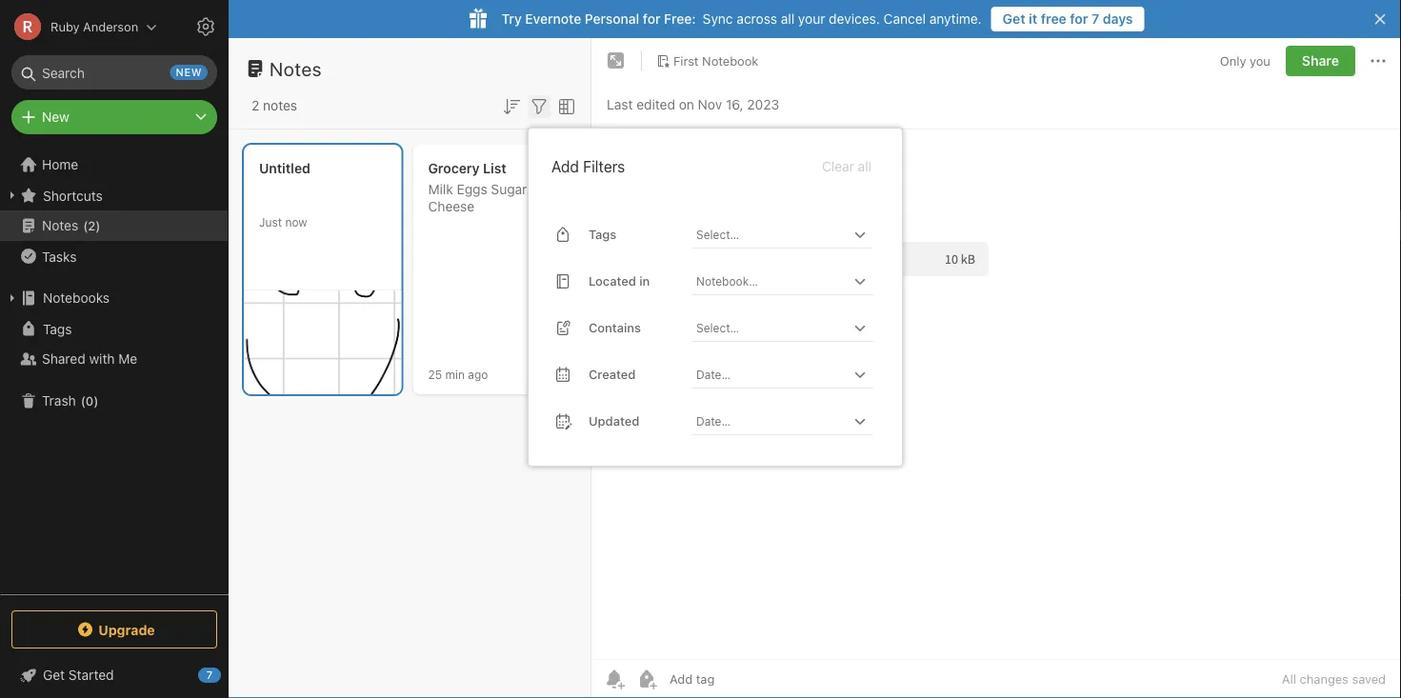 Task type: locate. For each thing, give the bounding box(es) containing it.
get inside get it free for 7 days button
[[1003, 11, 1026, 27]]

7
[[1092, 11, 1100, 27], [207, 669, 213, 682]]

notes
[[270, 57, 322, 80], [42, 218, 78, 233]]

date…
[[697, 368, 731, 381], [697, 414, 731, 428]]

2 inside notes ( 2 )
[[88, 218, 96, 233]]

tasks button
[[0, 241, 228, 272]]

1 date… from the top
[[697, 368, 731, 381]]

devices.
[[829, 11, 880, 27]]

trash ( 0 )
[[42, 393, 98, 409]]

click to collapse image
[[222, 663, 236, 686]]

 input text field
[[695, 221, 849, 248], [695, 314, 849, 341]]

1 vertical spatial date…
[[697, 414, 731, 428]]

first notebook
[[674, 53, 759, 68]]

1 horizontal spatial for
[[1070, 11, 1089, 27]]

More actions field
[[1367, 46, 1390, 76]]

2 left notes
[[252, 98, 259, 113]]

1 vertical spatial tags
[[43, 321, 72, 337]]

1 vertical spatial (
[[81, 394, 86, 408]]

0 horizontal spatial tags
[[43, 321, 72, 337]]

new
[[176, 66, 202, 79]]

date… down contains field
[[697, 368, 731, 381]]

0 vertical spatial )
[[96, 218, 100, 233]]

2 down shortcuts
[[88, 218, 96, 233]]

tags button
[[0, 314, 228, 344]]

notebook
[[702, 53, 759, 68]]

1 vertical spatial 2
[[88, 218, 96, 233]]

0 horizontal spatial 2
[[88, 218, 96, 233]]

0 vertical spatial  input text field
[[695, 221, 849, 248]]

0 vertical spatial 7
[[1092, 11, 1100, 27]]

 Date picker field
[[693, 408, 891, 435]]

for left free:
[[643, 11, 661, 27]]

tags up the shared
[[43, 321, 72, 337]]

2 inside note list element
[[252, 98, 259, 113]]

) for notes
[[96, 218, 100, 233]]

add filters image
[[528, 95, 551, 118]]

for inside button
[[1070, 11, 1089, 27]]

7 left days
[[1092, 11, 1100, 27]]

date… inside date… field
[[697, 414, 731, 428]]

0 vertical spatial get
[[1003, 11, 1026, 27]]

tags up located
[[589, 227, 617, 242]]

) inside notes ( 2 )
[[96, 218, 100, 233]]

1 for from the left
[[643, 11, 661, 27]]

) for trash
[[94, 394, 98, 408]]

0 horizontal spatial get
[[43, 667, 65, 683]]

for right free
[[1070, 11, 1089, 27]]

updated
[[589, 414, 640, 428]]

shared with me
[[42, 351, 137, 367]]

for for free:
[[643, 11, 661, 27]]

date… down  date picker field
[[697, 414, 731, 428]]

shortcuts button
[[0, 180, 228, 211]]

) inside trash ( 0 )
[[94, 394, 98, 408]]

)
[[96, 218, 100, 233], [94, 394, 98, 408]]

 input text field for tags
[[695, 221, 849, 248]]

0 vertical spatial all
[[781, 11, 795, 27]]

7 inside help and learning task checklist "field"
[[207, 669, 213, 682]]

filters
[[583, 158, 625, 176]]

2 date… from the top
[[697, 414, 731, 428]]

get left it
[[1003, 11, 1026, 27]]

 input text field up  input text field
[[695, 221, 849, 248]]

1 vertical spatial all
[[858, 158, 872, 174]]

located
[[589, 274, 636, 288]]

0 horizontal spatial for
[[643, 11, 661, 27]]

1 horizontal spatial all
[[858, 158, 872, 174]]

 input text field inside tags field
[[695, 221, 849, 248]]

notes up tasks
[[42, 218, 78, 233]]

( inside trash ( 0 )
[[81, 394, 86, 408]]

2 notes
[[252, 98, 297, 113]]

contains
[[589, 321, 641, 335]]

tags
[[589, 227, 617, 242], [43, 321, 72, 337]]

expand note image
[[605, 50, 628, 72]]

last
[[607, 97, 633, 112]]

2  input text field from the top
[[695, 314, 849, 341]]

all inside button
[[858, 158, 872, 174]]

( right trash
[[81, 394, 86, 408]]

get for get it free for 7 days
[[1003, 11, 1026, 27]]

0 vertical spatial notes
[[270, 57, 322, 80]]

for for 7
[[1070, 11, 1089, 27]]

shared
[[42, 351, 85, 367]]

 input text field down  input text field
[[695, 314, 849, 341]]

notes inside note list element
[[270, 57, 322, 80]]

get inside help and learning task checklist "field"
[[43, 667, 65, 683]]

0 vertical spatial tags
[[589, 227, 617, 242]]

notes up notes
[[270, 57, 322, 80]]

all
[[781, 11, 795, 27], [858, 158, 872, 174]]

share button
[[1286, 46, 1356, 76]]

add a reminder image
[[603, 668, 626, 691]]

just
[[259, 215, 282, 229]]

cheese
[[428, 199, 475, 214]]

 Date picker field
[[693, 361, 891, 389]]

in
[[640, 274, 650, 288]]

2 for from the left
[[1070, 11, 1089, 27]]

personal
[[585, 11, 640, 27]]

) right trash
[[94, 394, 98, 408]]

edited
[[637, 97, 676, 112]]

for
[[643, 11, 661, 27], [1070, 11, 1089, 27]]

expand notebooks image
[[5, 291, 20, 306]]

Account field
[[0, 8, 157, 46]]

notebooks
[[43, 290, 110, 306]]

more actions image
[[1367, 50, 1390, 72]]

1 vertical spatial notes
[[42, 218, 78, 233]]

saved
[[1353, 672, 1386, 687]]

1 horizontal spatial notes
[[270, 57, 322, 80]]

thumbnail image
[[244, 291, 402, 394]]

all right clear
[[858, 158, 872, 174]]

it
[[1029, 11, 1038, 27]]

1 horizontal spatial 7
[[1092, 11, 1100, 27]]

ruby anderson
[[51, 20, 138, 34]]

clear all button
[[820, 155, 874, 178]]

clear all
[[822, 158, 872, 174]]

me
[[118, 351, 137, 367]]

1 horizontal spatial tags
[[589, 227, 617, 242]]

tasks
[[42, 248, 77, 264]]

7 left click to collapse "image"
[[207, 669, 213, 682]]

) down shortcuts button
[[96, 218, 100, 233]]

shared with me link
[[0, 344, 228, 374]]

16,
[[726, 97, 744, 112]]

1 horizontal spatial get
[[1003, 11, 1026, 27]]

Contains field
[[693, 314, 874, 342]]

0 horizontal spatial 7
[[207, 669, 213, 682]]

( inside notes ( 2 )
[[83, 218, 88, 233]]

( down shortcuts
[[83, 218, 88, 233]]

0 vertical spatial date…
[[697, 368, 731, 381]]

notes for notes ( 2 )
[[42, 218, 78, 233]]

1 vertical spatial get
[[43, 667, 65, 683]]

date… inside  date picker field
[[697, 368, 731, 381]]

new
[[42, 109, 69, 125]]

1 vertical spatial  input text field
[[695, 314, 849, 341]]

note window element
[[592, 38, 1402, 698]]

0 horizontal spatial notes
[[42, 218, 78, 233]]

add filters
[[552, 158, 625, 176]]

upgrade button
[[11, 611, 217, 649]]

0 vertical spatial (
[[83, 218, 88, 233]]

all left your
[[781, 11, 795, 27]]

notes
[[263, 98, 297, 113]]

1  input text field from the top
[[695, 221, 849, 248]]

1 vertical spatial 7
[[207, 669, 213, 682]]

 input text field inside contains field
[[695, 314, 849, 341]]

7 inside button
[[1092, 11, 1100, 27]]

(
[[83, 218, 88, 233], [81, 394, 86, 408]]

tree
[[0, 150, 229, 594]]

 input text field for contains
[[695, 314, 849, 341]]

get
[[1003, 11, 1026, 27], [43, 667, 65, 683]]

1 horizontal spatial 2
[[252, 98, 259, 113]]

home link
[[0, 150, 229, 180]]

1 vertical spatial )
[[94, 394, 98, 408]]

0 vertical spatial 2
[[252, 98, 259, 113]]

25
[[428, 368, 442, 381]]

2
[[252, 98, 259, 113], [88, 218, 96, 233]]

get left started
[[43, 667, 65, 683]]



Task type: vqa. For each thing, say whether or not it's contained in the screenshot.
top 'input' text field
yes



Task type: describe. For each thing, give the bounding box(es) containing it.
all changes saved
[[1282, 672, 1386, 687]]

0
[[86, 394, 94, 408]]

on
[[679, 97, 695, 112]]

changes
[[1300, 672, 1349, 687]]

started
[[68, 667, 114, 683]]

first
[[674, 53, 699, 68]]

Add tag field
[[668, 671, 811, 688]]

first notebook button
[[650, 48, 765, 74]]

share
[[1303, 53, 1340, 69]]

Help and Learning task checklist field
[[0, 660, 229, 691]]

new button
[[11, 100, 217, 134]]

25 min ago
[[428, 368, 488, 381]]

settings image
[[194, 15, 217, 38]]

date… for updated
[[697, 414, 731, 428]]

notes for notes
[[270, 57, 322, 80]]

tree containing home
[[0, 150, 229, 594]]

untitled
[[259, 161, 310, 176]]

eggs
[[457, 182, 488, 197]]

get it free for 7 days
[[1003, 11, 1133, 27]]

notes ( 2 )
[[42, 218, 100, 233]]

min
[[446, 368, 465, 381]]

 input text field
[[695, 268, 849, 294]]

with
[[89, 351, 115, 367]]

tags inside button
[[43, 321, 72, 337]]

created
[[589, 367, 636, 382]]

Tags field
[[693, 221, 874, 249]]

grocery
[[428, 161, 480, 176]]

evernote
[[525, 11, 581, 27]]

date… for created
[[697, 368, 731, 381]]

located in
[[589, 274, 650, 288]]

( for notes
[[83, 218, 88, 233]]

grocery list milk eggs sugar cheese
[[428, 161, 527, 214]]

Search text field
[[25, 55, 204, 90]]

milk
[[428, 182, 453, 197]]

( for trash
[[81, 394, 86, 408]]

Located in field
[[693, 268, 874, 295]]

get for get started
[[43, 667, 65, 683]]

ago
[[468, 368, 488, 381]]

shortcuts
[[43, 187, 103, 203]]

get it free for 7 days button
[[992, 7, 1145, 31]]

0 horizontal spatial all
[[781, 11, 795, 27]]

note list element
[[229, 38, 592, 698]]

free
[[1041, 11, 1067, 27]]

2023
[[747, 97, 780, 112]]

notebooks link
[[0, 283, 228, 314]]

last edited on nov 16, 2023
[[607, 97, 780, 112]]

now
[[285, 215, 307, 229]]

Add filters field
[[528, 93, 551, 118]]

only you
[[1220, 54, 1271, 68]]

free:
[[664, 11, 696, 27]]

clear
[[822, 158, 855, 174]]

days
[[1103, 11, 1133, 27]]

only
[[1220, 54, 1247, 68]]

list
[[483, 161, 507, 176]]

try evernote personal for free: sync across all your devices. cancel anytime.
[[502, 11, 982, 27]]

all
[[1282, 672, 1297, 687]]

upgrade
[[98, 622, 155, 638]]

add tag image
[[636, 668, 658, 691]]

you
[[1250, 54, 1271, 68]]

nov
[[698, 97, 722, 112]]

across
[[737, 11, 778, 27]]

anderson
[[83, 20, 138, 34]]

Note Editor text field
[[592, 130, 1402, 659]]

try
[[502, 11, 522, 27]]

Sort options field
[[500, 93, 523, 118]]

home
[[42, 157, 78, 172]]

cancel
[[884, 11, 926, 27]]

your
[[798, 11, 826, 27]]

anytime.
[[930, 11, 982, 27]]

get started
[[43, 667, 114, 683]]

ruby
[[51, 20, 80, 34]]

new search field
[[25, 55, 208, 90]]

just now
[[259, 215, 307, 229]]

trash
[[42, 393, 76, 409]]

sugar
[[491, 182, 527, 197]]

sync
[[703, 11, 733, 27]]

add
[[552, 158, 579, 176]]

View options field
[[551, 93, 578, 118]]



